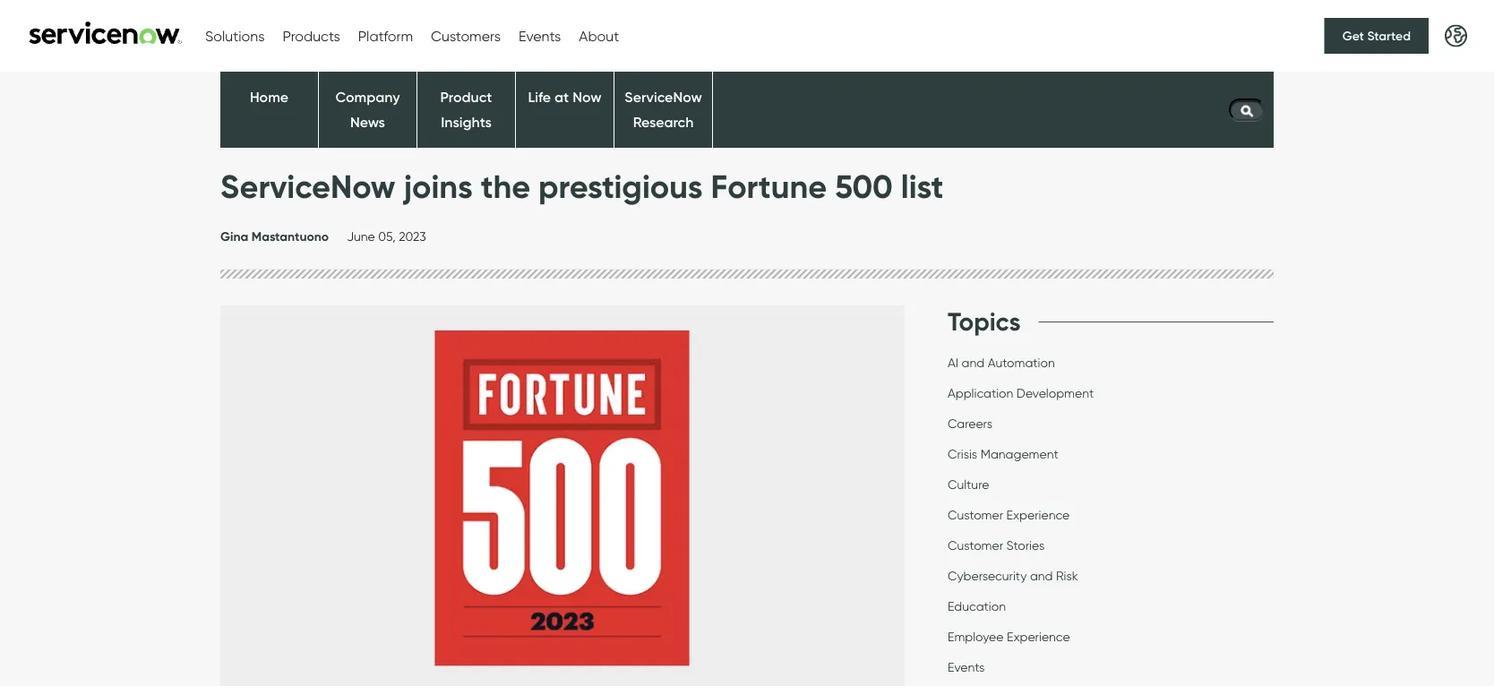 Task type: vqa. For each thing, say whether or not it's contained in the screenshot.
crisis
yes



Task type: describe. For each thing, give the bounding box(es) containing it.
experience for customer experience
[[1007, 507, 1070, 522]]

customer experience link
[[948, 507, 1070, 527]]

products
[[283, 27, 340, 45]]

get
[[1343, 28, 1364, 43]]

careers link
[[948, 416, 993, 435]]

experience for employee experience
[[1007, 629, 1070, 644]]

education link
[[948, 598, 1006, 618]]

ai
[[948, 355, 959, 370]]

crisis
[[948, 446, 978, 461]]

products button
[[283, 27, 340, 45]]

crisis management
[[948, 446, 1059, 461]]

life at now link
[[528, 88, 602, 106]]

fortune 500 2023 image
[[220, 306, 905, 686]]

the
[[481, 166, 530, 206]]

culture
[[948, 477, 989, 492]]

joins
[[404, 166, 473, 206]]

customer stories link
[[948, 538, 1045, 557]]

events for events link
[[948, 659, 985, 675]]

2023
[[399, 229, 426, 244]]

risk
[[1056, 568, 1078, 583]]

education
[[948, 598, 1006, 614]]

customers button
[[431, 27, 501, 45]]

05,
[[378, 229, 396, 244]]

events for events popup button
[[519, 27, 561, 45]]

research
[[633, 113, 694, 131]]

ai and automation
[[948, 355, 1055, 370]]

customer experience
[[948, 507, 1070, 522]]

cybersecurity and risk link
[[948, 568, 1078, 588]]

employee experience link
[[948, 629, 1070, 649]]

servicenow for servicenow research
[[625, 88, 702, 106]]

and for ai
[[962, 355, 985, 370]]

june 05, 2023
[[347, 229, 426, 244]]

mastantuono
[[252, 229, 329, 244]]

application development
[[948, 385, 1094, 400]]

now
[[573, 88, 602, 106]]

cybersecurity and risk
[[948, 568, 1078, 583]]

prestigious
[[538, 166, 703, 206]]

news
[[350, 113, 385, 131]]

management
[[981, 446, 1059, 461]]

list
[[901, 166, 944, 206]]

about button
[[579, 27, 619, 45]]

life
[[528, 88, 551, 106]]

events link
[[948, 659, 985, 679]]

product
[[440, 88, 492, 106]]



Task type: locate. For each thing, give the bounding box(es) containing it.
get started
[[1343, 28, 1411, 43]]

servicenow research
[[625, 88, 702, 131]]

about
[[579, 27, 619, 45]]

1 vertical spatial and
[[1030, 568, 1053, 583]]

customer for customer stories
[[948, 538, 1003, 553]]

ai and automation link
[[948, 355, 1055, 375]]

Search text field
[[1229, 98, 1265, 121]]

servicenow up mastantuono
[[220, 166, 396, 206]]

gina mastantuono
[[220, 229, 329, 244]]

get started link
[[1325, 18, 1429, 54]]

employee
[[948, 629, 1004, 644]]

topics
[[948, 306, 1021, 337]]

0 horizontal spatial servicenow
[[220, 166, 396, 206]]

1 experience from the top
[[1007, 507, 1070, 522]]

events button
[[519, 27, 561, 45]]

employee experience
[[948, 629, 1070, 644]]

development
[[1017, 385, 1094, 400]]

1 vertical spatial customer
[[948, 538, 1003, 553]]

servicenow up research
[[625, 88, 702, 106]]

home
[[250, 88, 289, 106]]

and inside 'link'
[[1030, 568, 1053, 583]]

insights
[[441, 113, 492, 131]]

product insights
[[440, 88, 492, 131]]

0 vertical spatial events
[[519, 27, 561, 45]]

company news link
[[335, 88, 400, 131]]

stories
[[1007, 538, 1045, 553]]

customers
[[431, 27, 501, 45]]

careers
[[948, 416, 993, 431]]

servicenow
[[625, 88, 702, 106], [220, 166, 396, 206]]

at
[[555, 88, 569, 106]]

experience
[[1007, 507, 1070, 522], [1007, 629, 1070, 644]]

events down employee
[[948, 659, 985, 675]]

customer stories
[[948, 538, 1045, 553]]

crisis management link
[[948, 446, 1059, 466]]

culture link
[[948, 477, 989, 496]]

application
[[948, 385, 1014, 400]]

servicenow research link
[[625, 88, 702, 131]]

1 horizontal spatial and
[[1030, 568, 1053, 583]]

0 vertical spatial customer
[[948, 507, 1003, 522]]

1 vertical spatial servicenow
[[220, 166, 396, 206]]

and
[[962, 355, 985, 370], [1030, 568, 1053, 583]]

life at now
[[528, 88, 602, 106]]

2 customer from the top
[[948, 538, 1003, 553]]

solutions
[[205, 27, 265, 45]]

1 vertical spatial experience
[[1007, 629, 1070, 644]]

1 horizontal spatial events
[[948, 659, 985, 675]]

experience right employee
[[1007, 629, 1070, 644]]

company news
[[335, 88, 400, 131]]

1 vertical spatial events
[[948, 659, 985, 675]]

june
[[347, 229, 375, 244]]

customer inside customer experience link
[[948, 507, 1003, 522]]

2 experience from the top
[[1007, 629, 1070, 644]]

1 customer from the top
[[948, 507, 1003, 522]]

automation
[[988, 355, 1055, 370]]

events left about
[[519, 27, 561, 45]]

customer
[[948, 507, 1003, 522], [948, 538, 1003, 553]]

home link
[[250, 88, 289, 106]]

1 horizontal spatial servicenow
[[625, 88, 702, 106]]

0 vertical spatial servicenow
[[625, 88, 702, 106]]

platform button
[[358, 27, 413, 45]]

solutions button
[[205, 27, 265, 45]]

customer inside customer stories link
[[948, 538, 1003, 553]]

and left the risk
[[1030, 568, 1053, 583]]

customer for customer experience
[[948, 507, 1003, 522]]

application development link
[[948, 385, 1094, 405]]

experience up stories
[[1007, 507, 1070, 522]]

gina
[[220, 229, 248, 244]]

fortune
[[711, 166, 827, 206]]

cybersecurity
[[948, 568, 1027, 583]]

started
[[1367, 28, 1411, 43]]

0 horizontal spatial events
[[519, 27, 561, 45]]

0 vertical spatial and
[[962, 355, 985, 370]]

0 vertical spatial experience
[[1007, 507, 1070, 522]]

customer up cybersecurity
[[948, 538, 1003, 553]]

and right ai
[[962, 355, 985, 370]]

500
[[835, 166, 893, 206]]

and for cybersecurity
[[1030, 568, 1053, 583]]

company
[[335, 88, 400, 106]]

servicenow joins the prestigious fortune 500 list
[[220, 166, 944, 206]]

None search field
[[1220, 94, 1274, 125]]

customer down culture link
[[948, 507, 1003, 522]]

gina mastantuono link
[[220, 229, 329, 249]]

platform
[[358, 27, 413, 45]]

0 horizontal spatial and
[[962, 355, 985, 370]]

servicenow for servicenow joins the prestigious fortune 500 list
[[220, 166, 396, 206]]

product insights link
[[440, 88, 492, 131]]

events
[[519, 27, 561, 45], [948, 659, 985, 675]]



